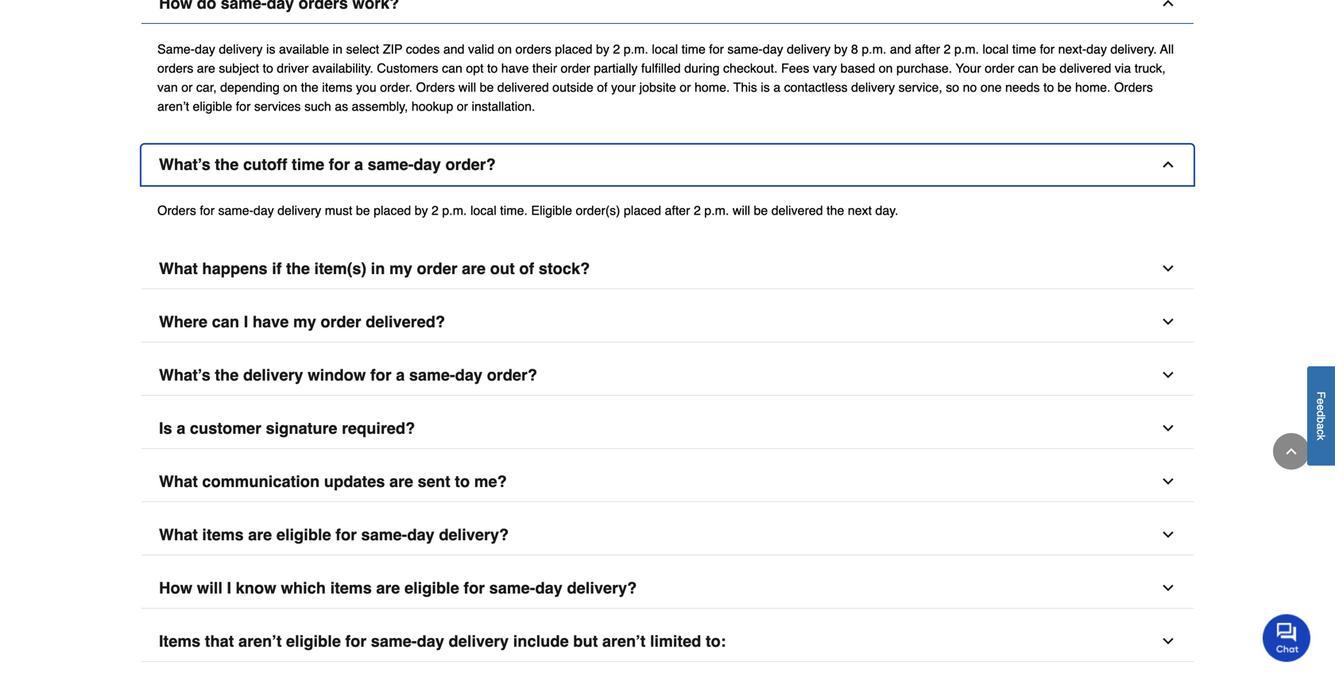 Task type: locate. For each thing, give the bounding box(es) containing it.
0 horizontal spatial on
[[283, 80, 298, 95]]

same-day delivery is available in select zip codes and valid on orders placed by 2 p.m. local time for same-day delivery by 8 p.m. and after 2 p.m. local time for next-day delivery. all orders are subject to driver availability. customers can opt to have their order partially fulfilled during checkout. fees vary based on purchase. your order can be delivered via truck, van or car, depending on the items you order. orders will be delivered outside of your jobsite or home. this is a contactless delivery service, so no one needs to be home. orders aren't eligible for services such as assembly, hookup or installation.
[[157, 42, 1175, 114]]

2 horizontal spatial or
[[680, 80, 691, 95]]

0 vertical spatial of
[[597, 80, 608, 95]]

is right this
[[761, 80, 770, 95]]

opt
[[466, 61, 484, 76]]

0 horizontal spatial delivered
[[498, 80, 549, 95]]

same-
[[728, 42, 763, 57], [368, 156, 414, 174], [218, 203, 254, 218], [409, 366, 455, 385], [361, 526, 407, 544], [490, 579, 536, 598], [371, 633, 417, 651]]

0 horizontal spatial by
[[415, 203, 428, 218]]

1 horizontal spatial in
[[371, 260, 385, 278]]

me?
[[474, 473, 507, 491]]

partially
[[594, 61, 638, 76]]

assembly,
[[352, 99, 408, 114]]

in inside 'what happens if the item(s) in my order are out of stock?' button
[[371, 260, 385, 278]]

chevron down image
[[1161, 581, 1177, 597], [1161, 634, 1177, 650]]

0 vertical spatial items
[[322, 80, 353, 95]]

1 horizontal spatial is
[[761, 80, 770, 95]]

communication
[[202, 473, 320, 491]]

the right if
[[286, 260, 310, 278]]

1 vertical spatial my
[[293, 313, 316, 331]]

e up d
[[1316, 399, 1328, 405]]

1 vertical spatial on
[[879, 61, 893, 76]]

e
[[1316, 399, 1328, 405], [1316, 405, 1328, 411]]

checkout.
[[724, 61, 778, 76]]

chevron down image for delivered?
[[1161, 314, 1177, 330]]

the left cutoff
[[215, 156, 239, 174]]

the
[[301, 80, 319, 95], [215, 156, 239, 174], [827, 203, 845, 218], [286, 260, 310, 278], [215, 366, 239, 385]]

in
[[333, 42, 343, 57], [371, 260, 385, 278]]

0 vertical spatial chevron up image
[[1161, 0, 1177, 11]]

home. down next-
[[1076, 80, 1111, 95]]

2 horizontal spatial delivered
[[1060, 61, 1112, 76]]

time up the needs
[[1013, 42, 1037, 57]]

8
[[852, 42, 859, 57]]

3 what from the top
[[159, 526, 198, 544]]

order down item(s)
[[321, 313, 361, 331]]

to
[[263, 61, 273, 76], [487, 61, 498, 76], [1044, 80, 1055, 95], [455, 473, 470, 491]]

1 vertical spatial chevron up image
[[1284, 444, 1300, 460]]

0 horizontal spatial have
[[253, 313, 289, 331]]

is
[[159, 420, 172, 438]]

what's for what's the delivery window for a same-day order?
[[159, 366, 211, 385]]

placed right 'must'
[[374, 203, 411, 218]]

after
[[915, 42, 941, 57], [665, 203, 691, 218]]

a
[[774, 80, 781, 95], [355, 156, 363, 174], [396, 366, 405, 385], [177, 420, 186, 438], [1316, 424, 1328, 430]]

1 horizontal spatial and
[[891, 42, 912, 57]]

what's down van in the left of the page
[[159, 156, 211, 174]]

for down how will i know which items are eligible for same-day delivery?
[[346, 633, 367, 651]]

same- down how will i know which items are eligible for same-day delivery?
[[371, 633, 417, 651]]

out
[[490, 260, 515, 278]]

what inside 'what happens if the item(s) in my order are out of stock?' button
[[159, 260, 198, 278]]

aren't inside same-day delivery is available in select zip codes and valid on orders placed by 2 p.m. local time for same-day delivery by 8 p.m. and after 2 p.m. local time for next-day delivery. all orders are subject to driver availability. customers can opt to have their order partially fulfilled during checkout. fees vary based on purchase. your order can be delivered via truck, van or car, depending on the items you order. orders will be delivered outside of your jobsite or home. this is a contactless delivery service, so no one needs to be home. orders aren't eligible for services such as assembly, hookup or installation.
[[157, 99, 189, 114]]

for up 'must'
[[329, 156, 350, 174]]

0 horizontal spatial will
[[197, 579, 223, 598]]

day
[[195, 42, 215, 57], [763, 42, 784, 57], [1087, 42, 1108, 57], [414, 156, 441, 174], [254, 203, 274, 218], [455, 366, 483, 385], [407, 526, 435, 544], [536, 579, 563, 598], [417, 633, 445, 651]]

aren't right that
[[239, 633, 282, 651]]

same- up how will i know which items are eligible for same-day delivery?
[[361, 526, 407, 544]]

chevron down image for how will i know which items are eligible for same-day delivery?
[[1161, 581, 1177, 597]]

is a customer signature required?
[[159, 420, 415, 438]]

in inside same-day delivery is available in select zip codes and valid on orders placed by 2 p.m. local time for same-day delivery by 8 p.m. and after 2 p.m. local time for next-day delivery. all orders are subject to driver availability. customers can opt to have their order partially fulfilled during checkout. fees vary based on purchase. your order can be delivered via truck, van or car, depending on the items you order. orders will be delivered outside of your jobsite or home. this is a contactless delivery service, so no one needs to be home. orders aren't eligible for services such as assembly, hookup or installation.
[[333, 42, 343, 57]]

time inside button
[[292, 156, 325, 174]]

i down happens
[[244, 313, 248, 331]]

cutoff
[[243, 156, 287, 174]]

3 chevron down image from the top
[[1161, 367, 1177, 383]]

what items are eligible for same-day delivery?
[[159, 526, 509, 544]]

2 up purchase.
[[944, 42, 951, 57]]

such
[[305, 99, 331, 114]]

chevron down image inside items that aren't eligible for same-day delivery include but aren't limited to: button
[[1161, 634, 1177, 650]]

b
[[1316, 417, 1328, 424]]

for right window
[[371, 366, 392, 385]]

of right out
[[520, 260, 535, 278]]

0 horizontal spatial is
[[266, 42, 276, 57]]

of inside same-day delivery is available in select zip codes and valid on orders placed by 2 p.m. local time for same-day delivery by 8 p.m. and after 2 p.m. local time for next-day delivery. all orders are subject to driver availability. customers can opt to have their order partially fulfilled during checkout. fees vary based on purchase. your order can be delivered via truck, van or car, depending on the items you order. orders will be delivered outside of your jobsite or home. this is a contactless delivery service, so no one needs to be home. orders aren't eligible for services such as assembly, hookup or installation.
[[597, 80, 608, 95]]

0 horizontal spatial of
[[520, 260, 535, 278]]

time up "during"
[[682, 42, 706, 57]]

1 vertical spatial in
[[371, 260, 385, 278]]

time
[[682, 42, 706, 57], [1013, 42, 1037, 57], [292, 156, 325, 174]]

time right cutoff
[[292, 156, 325, 174]]

same- up 'include'
[[490, 579, 536, 598]]

the left next
[[827, 203, 845, 218]]

are up the car,
[[197, 61, 215, 76]]

0 horizontal spatial and
[[444, 42, 465, 57]]

have down if
[[253, 313, 289, 331]]

eligible up the which
[[277, 526, 331, 544]]

1 vertical spatial is
[[761, 80, 770, 95]]

1 horizontal spatial my
[[390, 260, 413, 278]]

eligible up items that aren't eligible for same-day delivery include but aren't limited to:
[[405, 579, 460, 598]]

of left the your at the left top of page
[[597, 80, 608, 95]]

1 horizontal spatial i
[[244, 313, 248, 331]]

0 vertical spatial delivered
[[1060, 61, 1112, 76]]

of
[[597, 80, 608, 95], [520, 260, 535, 278]]

order?
[[446, 156, 496, 174], [487, 366, 538, 385]]

0 horizontal spatial in
[[333, 42, 343, 57]]

chevron down image inside what communication updates are sent to me? button
[[1161, 474, 1177, 490]]

0 horizontal spatial i
[[227, 579, 231, 598]]

0 vertical spatial chevron down image
[[1161, 581, 1177, 597]]

fees
[[782, 61, 810, 76]]

1 horizontal spatial on
[[498, 42, 512, 57]]

items
[[322, 80, 353, 95], [202, 526, 244, 544], [330, 579, 372, 598]]

1 vertical spatial of
[[520, 260, 535, 278]]

what communication updates are sent to me? button
[[142, 462, 1194, 503]]

items that aren't eligible for same-day delivery include but aren't limited to: button
[[142, 622, 1194, 663]]

placed right order(s)
[[624, 203, 662, 218]]

for inside items that aren't eligible for same-day delivery include but aren't limited to: button
[[346, 633, 367, 651]]

placed
[[555, 42, 593, 57], [374, 203, 411, 218], [624, 203, 662, 218]]

the inside same-day delivery is available in select zip codes and valid on orders placed by 2 p.m. local time for same-day delivery by 8 p.m. and after 2 p.m. local time for next-day delivery. all orders are subject to driver availability. customers can opt to have their order partially fulfilled during checkout. fees vary based on purchase. your order can be delivered via truck, van or car, depending on the items you order. orders will be delivered outside of your jobsite or home. this is a contactless delivery service, so no one needs to be home. orders aren't eligible for services such as assembly, hookup or installation.
[[301, 80, 319, 95]]

0 horizontal spatial chevron up image
[[1161, 0, 1177, 11]]

in for item(s)
[[371, 260, 385, 278]]

same- down assembly, on the left
[[368, 156, 414, 174]]

to left driver
[[263, 61, 273, 76]]

how
[[159, 579, 193, 598]]

chevron up image
[[1161, 157, 1177, 173]]

next
[[848, 203, 872, 218]]

0 vertical spatial after
[[915, 42, 941, 57]]

order(s)
[[576, 203, 621, 218]]

1 horizontal spatial chevron up image
[[1284, 444, 1300, 460]]

can right where on the top left of the page
[[212, 313, 239, 331]]

p.m. up your
[[955, 42, 980, 57]]

have
[[502, 61, 529, 76], [253, 313, 289, 331]]

or right 'hookup'
[[457, 99, 468, 114]]

can
[[442, 61, 463, 76], [1019, 61, 1039, 76], [212, 313, 239, 331]]

0 vertical spatial what's
[[159, 156, 211, 174]]

what inside what items are eligible for same-day delivery? button
[[159, 526, 198, 544]]

local
[[652, 42, 678, 57], [983, 42, 1009, 57], [471, 203, 497, 218]]

delivered down next-
[[1060, 61, 1112, 76]]

a up k
[[1316, 424, 1328, 430]]

chevron up image
[[1161, 0, 1177, 11], [1284, 444, 1300, 460]]

and left valid
[[444, 42, 465, 57]]

same- up checkout.
[[728, 42, 763, 57]]

day.
[[876, 203, 899, 218]]

2 vertical spatial will
[[197, 579, 223, 598]]

2 e from the top
[[1316, 405, 1328, 411]]

1 vertical spatial what
[[159, 473, 198, 491]]

0 vertical spatial i
[[244, 313, 248, 331]]

0 vertical spatial my
[[390, 260, 413, 278]]

same- down the delivered?
[[409, 366, 455, 385]]

a inside what's the cutoff time for a same-day order? button
[[355, 156, 363, 174]]

0 vertical spatial what
[[159, 260, 198, 278]]

items up as on the left top of page
[[322, 80, 353, 95]]

2
[[613, 42, 620, 57], [944, 42, 951, 57], [432, 203, 439, 218], [694, 203, 701, 218]]

2 down what's the cutoff time for a same-day order? button
[[694, 203, 701, 218]]

2 chevron down image from the top
[[1161, 634, 1177, 650]]

a down the delivered?
[[396, 366, 405, 385]]

in right item(s)
[[371, 260, 385, 278]]

on right the based
[[879, 61, 893, 76]]

valid
[[468, 42, 495, 57]]

0 horizontal spatial orders
[[157, 203, 196, 218]]

delivered
[[1060, 61, 1112, 76], [498, 80, 549, 95], [772, 203, 824, 218]]

0 vertical spatial have
[[502, 61, 529, 76]]

a inside f e e d b a c k button
[[1316, 424, 1328, 430]]

1 vertical spatial orders
[[157, 61, 194, 76]]

vary
[[813, 61, 837, 76]]

0 horizontal spatial time
[[292, 156, 325, 174]]

and
[[444, 42, 465, 57], [891, 42, 912, 57]]

1 horizontal spatial of
[[597, 80, 608, 95]]

orders up their
[[516, 42, 552, 57]]

4 chevron down image from the top
[[1161, 421, 1177, 437]]

2 horizontal spatial aren't
[[603, 633, 646, 651]]

order up the delivered?
[[417, 260, 458, 278]]

i for can
[[244, 313, 248, 331]]

driver
[[277, 61, 309, 76]]

1 chevron down image from the top
[[1161, 581, 1177, 597]]

0 vertical spatial in
[[333, 42, 343, 57]]

2 up partially
[[613, 42, 620, 57]]

a down assembly, on the left
[[355, 156, 363, 174]]

placed inside same-day delivery is available in select zip codes and valid on orders placed by 2 p.m. local time for same-day delivery by 8 p.m. and after 2 p.m. local time for next-day delivery. all orders are subject to driver availability. customers can opt to have their order partially fulfilled during checkout. fees vary based on purchase. your order can be delivered via truck, van or car, depending on the items you order. orders will be delivered outside of your jobsite or home. this is a contactless delivery service, so no one needs to be home. orders aren't eligible for services such as assembly, hookup or installation.
[[555, 42, 593, 57]]

2 horizontal spatial by
[[835, 42, 848, 57]]

delivery up fees at the top right of the page
[[787, 42, 831, 57]]

chevron down image for day
[[1161, 527, 1177, 543]]

are left out
[[462, 260, 486, 278]]

0 vertical spatial orders
[[516, 42, 552, 57]]

subject
[[219, 61, 259, 76]]

1 vertical spatial have
[[253, 313, 289, 331]]

1 chevron down image from the top
[[1161, 261, 1177, 277]]

1 horizontal spatial aren't
[[239, 633, 282, 651]]

5 chevron down image from the top
[[1161, 474, 1177, 490]]

where can i have my order delivered?
[[159, 313, 445, 331]]

be
[[1043, 61, 1057, 76], [480, 80, 494, 95], [1058, 80, 1072, 95], [356, 203, 370, 218], [754, 203, 768, 218]]

1 vertical spatial what's
[[159, 366, 211, 385]]

i left know
[[227, 579, 231, 598]]

my up the delivered?
[[390, 260, 413, 278]]

1 horizontal spatial orders
[[516, 42, 552, 57]]

or down "during"
[[680, 80, 691, 95]]

aren't right but
[[603, 633, 646, 651]]

a for what's the cutoff time for a same-day order?
[[355, 156, 363, 174]]

1 horizontal spatial delivery?
[[567, 579, 637, 598]]

same- down cutoff
[[218, 203, 254, 218]]

eligible down the car,
[[193, 99, 232, 114]]

0 vertical spatial delivery?
[[439, 526, 509, 544]]

for up "during"
[[710, 42, 724, 57]]

by
[[596, 42, 610, 57], [835, 42, 848, 57], [415, 203, 428, 218]]

on right valid
[[498, 42, 512, 57]]

will
[[459, 80, 476, 95], [733, 203, 751, 218], [197, 579, 223, 598]]

p.m. right 8
[[862, 42, 887, 57]]

home. down "during"
[[695, 80, 730, 95]]

1 horizontal spatial delivered
[[772, 203, 824, 218]]

to right sent on the left bottom
[[455, 473, 470, 491]]

chevron down image inside how will i know which items are eligible for same-day delivery? button
[[1161, 581, 1177, 597]]

chevron down image for my
[[1161, 261, 1177, 277]]

0 horizontal spatial home.
[[695, 80, 730, 95]]

i inside where can i have my order delivered? button
[[244, 313, 248, 331]]

0 vertical spatial is
[[266, 42, 276, 57]]

1 e from the top
[[1316, 399, 1328, 405]]

0 horizontal spatial my
[[293, 313, 316, 331]]

is a customer signature required? button
[[142, 409, 1194, 449]]

by up what happens if the item(s) in my order are out of stock?
[[415, 203, 428, 218]]

a inside the what's the delivery window for a same-day order? button
[[396, 366, 405, 385]]

chevron down image for me?
[[1161, 474, 1177, 490]]

for inside how will i know which items are eligible for same-day delivery? button
[[464, 579, 485, 598]]

i inside how will i know which items are eligible for same-day delivery? button
[[227, 579, 231, 598]]

my up window
[[293, 313, 316, 331]]

required?
[[342, 420, 415, 438]]

so
[[946, 80, 960, 95]]

chevron down image inside the what's the delivery window for a same-day order? button
[[1161, 367, 1177, 383]]

2 horizontal spatial on
[[879, 61, 893, 76]]

how will i know which items are eligible for same-day delivery? button
[[142, 569, 1194, 609]]

1 horizontal spatial home.
[[1076, 80, 1111, 95]]

f e e d b a c k button
[[1308, 367, 1336, 466]]

1 horizontal spatial after
[[915, 42, 941, 57]]

delivery?
[[439, 526, 509, 544], [567, 579, 637, 598]]

1 vertical spatial i
[[227, 579, 231, 598]]

2 horizontal spatial can
[[1019, 61, 1039, 76]]

what's
[[159, 156, 211, 174], [159, 366, 211, 385]]

1 horizontal spatial placed
[[555, 42, 593, 57]]

what for what items are eligible for same-day delivery?
[[159, 526, 198, 544]]

what down is
[[159, 473, 198, 491]]

k
[[1316, 435, 1328, 441]]

on
[[498, 42, 512, 57], [879, 61, 893, 76], [283, 80, 298, 95]]

chevron down image inside where can i have my order delivered? button
[[1161, 314, 1177, 330]]

for down updates
[[336, 526, 357, 544]]

1 what's from the top
[[159, 156, 211, 174]]

scroll to top element
[[1274, 433, 1310, 470]]

window
[[308, 366, 366, 385]]

is left available
[[266, 42, 276, 57]]

on down driver
[[283, 80, 298, 95]]

0 vertical spatial will
[[459, 80, 476, 95]]

0 horizontal spatial aren't
[[157, 99, 189, 114]]

a for what's the delivery window for a same-day order?
[[396, 366, 405, 385]]

no
[[963, 80, 978, 95]]

2 what's from the top
[[159, 366, 211, 385]]

1 what from the top
[[159, 260, 198, 278]]

needs
[[1006, 80, 1041, 95]]

1 horizontal spatial or
[[457, 99, 468, 114]]

2 vertical spatial what
[[159, 526, 198, 544]]

1 horizontal spatial will
[[459, 80, 476, 95]]

1 vertical spatial will
[[733, 203, 751, 218]]

0 vertical spatial order?
[[446, 156, 496, 174]]

are down what items are eligible for same-day delivery?
[[376, 579, 400, 598]]

what for what happens if the item(s) in my order are out of stock?
[[159, 260, 198, 278]]

0 horizontal spatial local
[[471, 203, 497, 218]]

what up how
[[159, 526, 198, 544]]

e up b
[[1316, 405, 1328, 411]]

aren't down van in the left of the page
[[157, 99, 189, 114]]

chevron down image for items that aren't eligible for same-day delivery include but aren't limited to:
[[1161, 634, 1177, 650]]

2 vertical spatial items
[[330, 579, 372, 598]]

f
[[1316, 392, 1328, 399]]

by left 8
[[835, 42, 848, 57]]

for down the depending
[[236, 99, 251, 114]]

0 horizontal spatial delivery?
[[439, 526, 509, 544]]

2 horizontal spatial orders
[[1115, 80, 1154, 95]]

have left their
[[502, 61, 529, 76]]

what up where on the top left of the page
[[159, 260, 198, 278]]

car,
[[196, 80, 217, 95]]

what inside what communication updates are sent to me? button
[[159, 473, 198, 491]]

1 vertical spatial after
[[665, 203, 691, 218]]

items right the which
[[330, 579, 372, 598]]

and up purchase.
[[891, 42, 912, 57]]

0 horizontal spatial placed
[[374, 203, 411, 218]]

order? for what's the delivery window for a same-day order?
[[487, 366, 538, 385]]

0 horizontal spatial or
[[181, 80, 193, 95]]

f e e d b a c k
[[1316, 392, 1328, 441]]

what
[[159, 260, 198, 278], [159, 473, 198, 491], [159, 526, 198, 544]]

eligible inside how will i know which items are eligible for same-day delivery? button
[[405, 579, 460, 598]]

eligible inside what items are eligible for same-day delivery? button
[[277, 526, 331, 544]]

the inside what's the cutoff time for a same-day order? button
[[215, 156, 239, 174]]

must
[[325, 203, 353, 218]]

6 chevron down image from the top
[[1161, 527, 1177, 543]]

2 what from the top
[[159, 473, 198, 491]]

can left opt
[[442, 61, 463, 76]]

eligible down the which
[[286, 633, 341, 651]]

1 vertical spatial order?
[[487, 366, 538, 385]]

chevron down image inside what items are eligible for same-day delivery? button
[[1161, 527, 1177, 543]]

delivered up installation.
[[498, 80, 549, 95]]

delivery? down me?
[[439, 526, 509, 544]]

truck,
[[1135, 61, 1166, 76]]

or left the car,
[[181, 80, 193, 95]]

orders
[[416, 80, 455, 95], [1115, 80, 1154, 95], [157, 203, 196, 218]]

to right the needs
[[1044, 80, 1055, 95]]

0 vertical spatial on
[[498, 42, 512, 57]]

chevron up image inside scroll to top element
[[1284, 444, 1300, 460]]

chevron down image
[[1161, 261, 1177, 277], [1161, 314, 1177, 330], [1161, 367, 1177, 383], [1161, 421, 1177, 437], [1161, 474, 1177, 490], [1161, 527, 1177, 543]]

delivered left next
[[772, 203, 824, 218]]

chevron down image inside 'what happens if the item(s) in my order are out of stock?' button
[[1161, 261, 1177, 277]]

of inside button
[[520, 260, 535, 278]]

delivery? up but
[[567, 579, 637, 598]]

1 horizontal spatial have
[[502, 61, 529, 76]]

for up items that aren't eligible for same-day delivery include but aren't limited to:
[[464, 579, 485, 598]]

2 horizontal spatial time
[[1013, 42, 1037, 57]]

to:
[[706, 633, 726, 651]]

local up fulfilled
[[652, 42, 678, 57]]

1 vertical spatial chevron down image
[[1161, 634, 1177, 650]]

aren't
[[157, 99, 189, 114], [239, 633, 282, 651], [603, 633, 646, 651]]

2 chevron down image from the top
[[1161, 314, 1177, 330]]

p.m. left time.
[[442, 203, 467, 218]]

0 horizontal spatial can
[[212, 313, 239, 331]]

orders down same-
[[157, 61, 194, 76]]



Task type: vqa. For each thing, say whether or not it's contained in the screenshot.
the topmost THE FEEL
no



Task type: describe. For each thing, give the bounding box(es) containing it.
order.
[[380, 80, 413, 95]]

delivery left 'must'
[[278, 203, 321, 218]]

where
[[159, 313, 208, 331]]

delivery left 'include'
[[449, 633, 509, 651]]

delivery up is a customer signature required?
[[243, 366, 303, 385]]

during
[[685, 61, 720, 76]]

limited
[[650, 633, 702, 651]]

zip
[[383, 42, 403, 57]]

but
[[574, 633, 598, 651]]

have inside same-day delivery is available in select zip codes and valid on orders placed by 2 p.m. local time for same-day delivery by 8 p.m. and after 2 p.m. local time for next-day delivery. all orders are subject to driver availability. customers can opt to have their order partially fulfilled during checkout. fees vary based on purchase. your order can be delivered via truck, van or car, depending on the items you order. orders will be delivered outside of your jobsite or home. this is a contactless delivery service, so no one needs to be home. orders aren't eligible for services such as assembly, hookup or installation.
[[502, 61, 529, 76]]

what's the cutoff time for a same-day order? button
[[142, 145, 1194, 185]]

will inside same-day delivery is available in select zip codes and valid on orders placed by 2 p.m. local time for same-day delivery by 8 p.m. and after 2 p.m. local time for next-day delivery. all orders are subject to driver availability. customers can opt to have their order partially fulfilled during checkout. fees vary based on purchase. your order can be delivered via truck, van or car, depending on the items you order. orders will be delivered outside of your jobsite or home. this is a contactless delivery service, so no one needs to be home. orders aren't eligible for services such as assembly, hookup or installation.
[[459, 80, 476, 95]]

to right opt
[[487, 61, 498, 76]]

eligible inside items that aren't eligible for same-day delivery include but aren't limited to: button
[[286, 633, 341, 651]]

are inside button
[[462, 260, 486, 278]]

p.m. down what's the cutoff time for a same-day order? button
[[705, 203, 730, 218]]

i for will
[[227, 579, 231, 598]]

delivered?
[[366, 313, 445, 331]]

same-
[[157, 42, 195, 57]]

available
[[279, 42, 329, 57]]

will inside button
[[197, 579, 223, 598]]

0 horizontal spatial orders
[[157, 61, 194, 76]]

order up "outside"
[[561, 61, 591, 76]]

for inside what's the cutoff time for a same-day order? button
[[329, 156, 350, 174]]

2 horizontal spatial placed
[[624, 203, 662, 218]]

their
[[533, 61, 557, 76]]

what communication updates are sent to me?
[[159, 473, 507, 491]]

hookup
[[412, 99, 454, 114]]

a inside same-day delivery is available in select zip codes and valid on orders placed by 2 p.m. local time for same-day delivery by 8 p.m. and after 2 p.m. local time for next-day delivery. all orders are subject to driver availability. customers can opt to have their order partially fulfilled during checkout. fees vary based on purchase. your order can be delivered via truck, van or car, depending on the items you order. orders will be delivered outside of your jobsite or home. this is a contactless delivery service, so no one needs to be home. orders aren't eligible for services such as assembly, hookup or installation.
[[774, 80, 781, 95]]

c
[[1316, 430, 1328, 435]]

as
[[335, 99, 348, 114]]

can inside button
[[212, 313, 239, 331]]

your
[[956, 61, 982, 76]]

you
[[356, 80, 377, 95]]

1 vertical spatial items
[[202, 526, 244, 544]]

0 horizontal spatial after
[[665, 203, 691, 218]]

your
[[611, 80, 636, 95]]

include
[[513, 633, 569, 651]]

time.
[[500, 203, 528, 218]]

2 vertical spatial on
[[283, 80, 298, 95]]

items
[[159, 633, 201, 651]]

order inside button
[[417, 260, 458, 278]]

in for available
[[333, 42, 343, 57]]

a inside is a customer signature required? button
[[177, 420, 186, 438]]

the inside the what's the delivery window for a same-day order? button
[[215, 366, 239, 385]]

1 horizontal spatial time
[[682, 42, 706, 57]]

all
[[1161, 42, 1175, 57]]

1 vertical spatial delivered
[[498, 80, 549, 95]]

2 and from the left
[[891, 42, 912, 57]]

2 horizontal spatial will
[[733, 203, 751, 218]]

item(s)
[[315, 260, 367, 278]]

for left next-
[[1040, 42, 1055, 57]]

1 home. from the left
[[695, 80, 730, 95]]

chevron down image inside is a customer signature required? button
[[1161, 421, 1177, 437]]

what happens if the item(s) in my order are out of stock?
[[159, 260, 590, 278]]

1 horizontal spatial local
[[652, 42, 678, 57]]

for inside the what's the delivery window for a same-day order? button
[[371, 366, 392, 385]]

sent
[[418, 473, 451, 491]]

what's the delivery window for a same-day order?
[[159, 366, 538, 385]]

1 horizontal spatial by
[[596, 42, 610, 57]]

1 horizontal spatial orders
[[416, 80, 455, 95]]

what items are eligible for same-day delivery? button
[[142, 515, 1194, 556]]

jobsite
[[640, 80, 677, 95]]

for up happens
[[200, 203, 215, 218]]

chat invite button image
[[1264, 614, 1312, 662]]

customer
[[190, 420, 262, 438]]

order up one
[[985, 61, 1015, 76]]

codes
[[406, 42, 440, 57]]

for inside what items are eligible for same-day delivery? button
[[336, 526, 357, 544]]

one
[[981, 80, 1002, 95]]

availability.
[[312, 61, 374, 76]]

fulfilled
[[642, 61, 681, 76]]

if
[[272, 260, 282, 278]]

1 vertical spatial delivery?
[[567, 579, 637, 598]]

service,
[[899, 80, 943, 95]]

eligible
[[532, 203, 573, 218]]

which
[[281, 579, 326, 598]]

what's for what's the cutoff time for a same-day order?
[[159, 156, 211, 174]]

next-
[[1059, 42, 1087, 57]]

items inside same-day delivery is available in select zip codes and valid on orders placed by 2 p.m. local time for same-day delivery by 8 p.m. and after 2 p.m. local time for next-day delivery. all orders are subject to driver availability. customers can opt to have their order partially fulfilled during checkout. fees vary based on purchase. your order can be delivered via truck, van or car, depending on the items you order. orders will be delivered outside of your jobsite or home. this is a contactless delivery service, so no one needs to be home. orders aren't eligible for services such as assembly, hookup or installation.
[[322, 80, 353, 95]]

2 left time.
[[432, 203, 439, 218]]

items that aren't eligible for same-day delivery include but aren't limited to:
[[159, 633, 726, 651]]

know
[[236, 579, 277, 598]]

customers
[[377, 61, 439, 76]]

stock?
[[539, 260, 590, 278]]

what's the delivery window for a same-day order? button
[[142, 356, 1194, 396]]

have inside button
[[253, 313, 289, 331]]

what's the cutoff time for a same-day order?
[[159, 156, 496, 174]]

my inside button
[[293, 313, 316, 331]]

order inside button
[[321, 313, 361, 331]]

via
[[1115, 61, 1132, 76]]

2 home. from the left
[[1076, 80, 1111, 95]]

d
[[1316, 411, 1328, 417]]

select
[[346, 42, 379, 57]]

contactless
[[785, 80, 848, 95]]

where can i have my order delivered? button
[[142, 302, 1194, 343]]

after inside same-day delivery is available in select zip codes and valid on orders placed by 2 p.m. local time for same-day delivery by 8 p.m. and after 2 p.m. local time for next-day delivery. all orders are subject to driver availability. customers can opt to have their order partially fulfilled during checkout. fees vary based on purchase. your order can be delivered via truck, van or car, depending on the items you order. orders will be delivered outside of your jobsite or home. this is a contactless delivery service, so no one needs to be home. orders aren't eligible for services such as assembly, hookup or installation.
[[915, 42, 941, 57]]

what for what communication updates are sent to me?
[[159, 473, 198, 491]]

1 horizontal spatial can
[[442, 61, 463, 76]]

are inside same-day delivery is available in select zip codes and valid on orders placed by 2 p.m. local time for same-day delivery by 8 p.m. and after 2 p.m. local time for next-day delivery. all orders are subject to driver availability. customers can opt to have their order partially fulfilled during checkout. fees vary based on purchase. your order can be delivered via truck, van or car, depending on the items you order. orders will be delivered outside of your jobsite or home. this is a contactless delivery service, so no one needs to be home. orders aren't eligible for services such as assembly, hookup or installation.
[[197, 61, 215, 76]]

2 vertical spatial delivered
[[772, 203, 824, 218]]

delivery down the based
[[852, 80, 896, 95]]

depending
[[220, 80, 280, 95]]

what happens if the item(s) in my order are out of stock? button
[[142, 249, 1194, 290]]

eligible inside same-day delivery is available in select zip codes and valid on orders placed by 2 p.m. local time for same-day delivery by 8 p.m. and after 2 p.m. local time for next-day delivery. all orders are subject to driver availability. customers can opt to have their order partially fulfilled during checkout. fees vary based on purchase. your order can be delivered via truck, van or car, depending on the items you order. orders will be delivered outside of your jobsite or home. this is a contactless delivery service, so no one needs to be home. orders aren't eligible for services such as assembly, hookup or installation.
[[193, 99, 232, 114]]

based
[[841, 61, 876, 76]]

that
[[205, 633, 234, 651]]

same- inside same-day delivery is available in select zip codes and valid on orders placed by 2 p.m. local time for same-day delivery by 8 p.m. and after 2 p.m. local time for next-day delivery. all orders are subject to driver availability. customers can opt to have their order partially fulfilled during checkout. fees vary based on purchase. your order can be delivered via truck, van or car, depending on the items you order. orders will be delivered outside of your jobsite or home. this is a contactless delivery service, so no one needs to be home. orders aren't eligible for services such as assembly, hookup or installation.
[[728, 42, 763, 57]]

order? for what's the cutoff time for a same-day order?
[[446, 156, 496, 174]]

updates
[[324, 473, 385, 491]]

outside
[[553, 80, 594, 95]]

my inside button
[[390, 260, 413, 278]]

a for f e e d b a c k
[[1316, 424, 1328, 430]]

how will i know which items are eligible for same-day delivery?
[[159, 579, 637, 598]]

van
[[157, 80, 178, 95]]

delivery.
[[1111, 42, 1158, 57]]

1 and from the left
[[444, 42, 465, 57]]

chevron down image for same-
[[1161, 367, 1177, 383]]

are down communication
[[248, 526, 272, 544]]

the inside 'what happens if the item(s) in my order are out of stock?' button
[[286, 260, 310, 278]]

p.m. up partially
[[624, 42, 649, 57]]

delivery up subject
[[219, 42, 263, 57]]

this
[[734, 80, 758, 95]]

purchase.
[[897, 61, 953, 76]]

2 horizontal spatial local
[[983, 42, 1009, 57]]

installation.
[[472, 99, 536, 114]]

are left sent on the left bottom
[[390, 473, 414, 491]]

orders for same-day delivery must be placed by 2 p.m. local time. eligible order(s) placed after 2 p.m. will be delivered the next day.
[[157, 203, 899, 218]]

to inside button
[[455, 473, 470, 491]]

signature
[[266, 420, 338, 438]]



